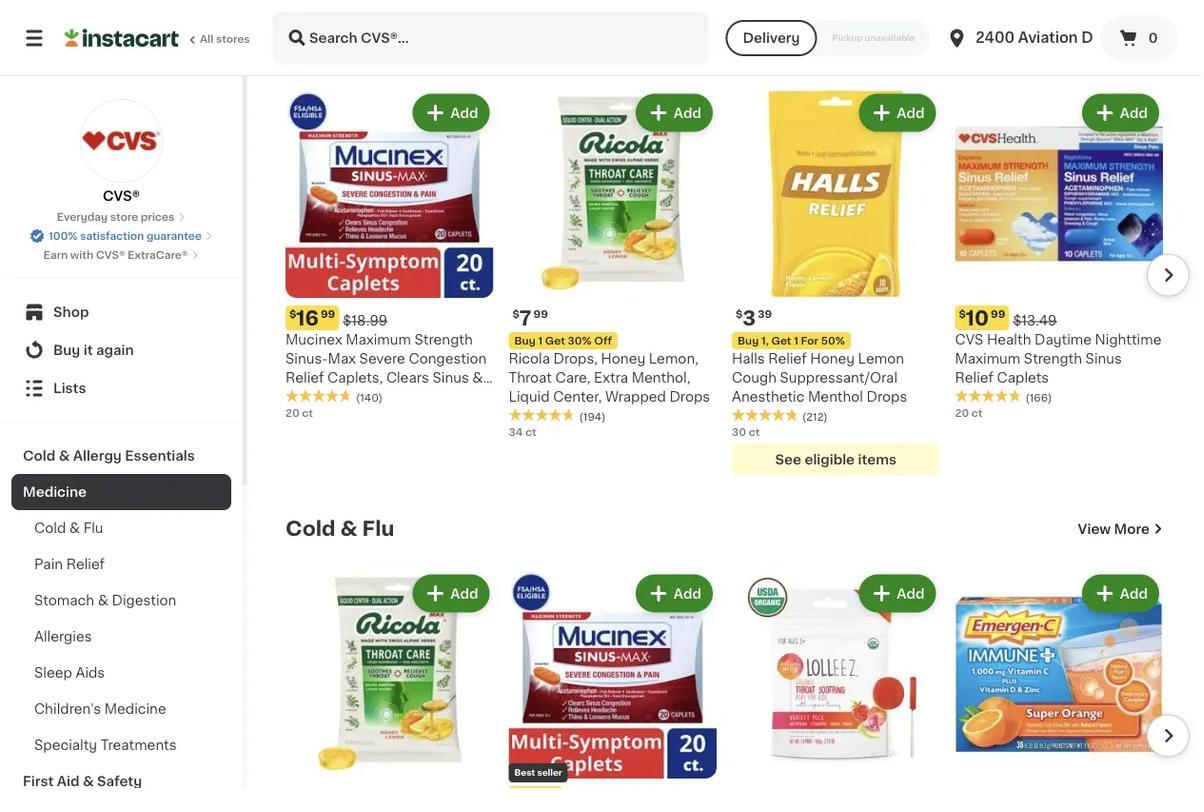 Task type: vqa. For each thing, say whether or not it's contained in the screenshot.
the left 8
no



Task type: describe. For each thing, give the bounding box(es) containing it.
20 ct for 16
[[286, 407, 313, 418]]

ct for 16
[[302, 407, 313, 418]]

$ for 16
[[289, 309, 296, 319]]

clears
[[386, 371, 429, 384]]

aid
[[57, 775, 79, 788]]

safety
[[97, 775, 142, 788]]

sleep aids
[[34, 667, 105, 680]]

pain relief
[[34, 558, 105, 571]]

best
[[515, 769, 535, 777]]

children's medicine
[[34, 703, 166, 716]]

allergy
[[73, 449, 122, 463]]

on sale now
[[286, 38, 419, 58]]

1 1 from the left
[[538, 335, 543, 346]]

all stores link
[[65, 11, 251, 65]]

item carousel region for cold & flu
[[286, 563, 1190, 789]]

see
[[776, 453, 802, 466]]

see eligible items
[[776, 453, 897, 466]]

30
[[732, 426, 747, 437]]

first
[[23, 775, 54, 788]]

everyday store prices
[[57, 212, 175, 222]]

strength inside $ 10 99 $13.49 cvs health daytime nighttime maximum strength sinus relief caplets
[[1024, 352, 1083, 365]]

relief inside halls relief honey lemon cough suppressant/oral anesthetic menthol drops
[[769, 352, 807, 365]]

earn with cvs® extracare® link
[[43, 248, 199, 263]]

nasal
[[286, 390, 323, 403]]

essentials
[[125, 449, 195, 463]]

0 horizontal spatial flu
[[83, 522, 103, 535]]

$16.99 original price: $18.99 element containing 16
[[286, 305, 494, 330]]

shop
[[53, 306, 89, 319]]

34
[[509, 426, 523, 437]]

eligible
[[805, 453, 855, 466]]

1 horizontal spatial medicine
[[104, 703, 166, 716]]

children's medicine link
[[11, 691, 231, 727]]

50%
[[821, 335, 845, 346]]

30%
[[568, 335, 592, 346]]

2 1 from the left
[[794, 335, 799, 346]]

first aid & safety link
[[11, 764, 231, 789]]

get for 1,
[[772, 335, 792, 346]]

ct for 7
[[526, 426, 537, 437]]

dr
[[1082, 31, 1100, 45]]

1 horizontal spatial cold & flu
[[286, 519, 395, 539]]

anesthetic
[[732, 390, 805, 403]]

10
[[966, 308, 989, 328]]

drops inside ricola drops, honey lemon, throat care, extra menthol, liquid center, wrapped drops
[[670, 390, 710, 403]]

2400
[[976, 31, 1015, 45]]

buy it again
[[53, 344, 134, 357]]

extracare®
[[128, 250, 188, 260]]

Search field
[[274, 13, 707, 63]]

relief inside $ 16 99 $18.99 mucinex maximum strength sinus-max severe congestion relief caplets, clears sinus & nasal congestion
[[286, 371, 324, 384]]

shop link
[[11, 293, 231, 331]]

& inside $ 16 99 $18.99 mucinex maximum strength sinus-max severe congestion relief caplets, clears sinus & nasal congestion
[[473, 371, 483, 384]]

product group containing 16
[[286, 90, 494, 420]]

100%
[[49, 231, 78, 241]]

product group containing 10
[[955, 90, 1164, 420]]

on
[[286, 38, 317, 58]]

with
[[70, 250, 93, 260]]

$ for 10
[[959, 309, 966, 319]]

sleep aids link
[[11, 655, 231, 691]]

stores
[[216, 34, 250, 44]]

everyday store prices link
[[57, 209, 186, 225]]

menthol
[[808, 390, 864, 403]]

care,
[[556, 371, 591, 384]]

buy for buy 1, get 1 for 50%
[[738, 335, 759, 346]]

buy for buy 1 get 30% off
[[515, 335, 536, 346]]

view more for cold & flu
[[1078, 522, 1150, 535]]

seller
[[537, 769, 562, 777]]

cough
[[732, 371, 777, 384]]

cold & flu link for flu's view more link
[[286, 517, 395, 540]]

medicine link
[[11, 474, 231, 510]]

view more link for now
[[1078, 38, 1164, 57]]

100% satisfaction guarantee button
[[30, 225, 213, 244]]

off
[[594, 335, 612, 346]]

menthol,
[[632, 371, 691, 384]]

delivery button
[[726, 20, 817, 56]]

ct for 10
[[972, 407, 983, 418]]

strength inside $ 16 99 $18.99 mucinex maximum strength sinus-max severe congestion relief caplets, clears sinus & nasal congestion
[[415, 333, 473, 346]]

nighttime
[[1096, 333, 1162, 346]]

children's
[[34, 703, 101, 716]]

stomach
[[34, 594, 94, 607]]

$ 16 99 $18.99 mucinex maximum strength sinus-max severe congestion relief caplets, clears sinus & nasal congestion
[[286, 308, 487, 403]]

caplets,
[[328, 371, 383, 384]]

aviation
[[1019, 31, 1078, 45]]

cold & allergy essentials link
[[11, 438, 231, 474]]

cold & flu link for the pain relief link
[[11, 510, 231, 547]]

0 vertical spatial cvs®
[[103, 189, 140, 203]]

max
[[328, 352, 356, 365]]

specialty treatments link
[[11, 727, 231, 764]]

7
[[520, 308, 532, 328]]

sinus inside $ 10 99 $13.49 cvs health daytime nighttime maximum strength sinus relief caplets
[[1086, 352, 1123, 365]]

instacart logo image
[[65, 27, 179, 50]]

get for 1
[[545, 335, 565, 346]]

everyday
[[57, 212, 108, 222]]

relief right pain
[[66, 558, 105, 571]]

daytime
[[1035, 333, 1092, 346]]

aids
[[76, 667, 105, 680]]

(166)
[[1026, 392, 1052, 403]]

best seller button
[[509, 571, 717, 789]]

best seller
[[515, 769, 562, 777]]

halls
[[732, 352, 765, 365]]

20 for 10
[[955, 407, 969, 418]]

$18.99
[[343, 314, 388, 327]]

delivery
[[743, 31, 800, 45]]

see eligible items button
[[732, 443, 940, 475]]

cvs
[[955, 333, 984, 346]]

view more link for flu
[[1078, 519, 1164, 538]]

16
[[296, 308, 319, 328]]

2400 aviation dr
[[976, 31, 1100, 45]]

ricola drops, honey lemon, throat care, extra menthol, liquid center, wrapped drops
[[509, 352, 710, 403]]

1,
[[762, 335, 769, 346]]

(212)
[[803, 411, 828, 422]]

0 horizontal spatial medicine
[[23, 486, 87, 499]]

first aid & safety
[[23, 775, 142, 788]]

sleep
[[34, 667, 72, 680]]

treatments
[[101, 739, 177, 752]]

all stores
[[200, 34, 250, 44]]

digestion
[[112, 594, 176, 607]]

earn
[[43, 250, 68, 260]]



Task type: locate. For each thing, give the bounding box(es) containing it.
drops
[[670, 390, 710, 403], [867, 390, 908, 403]]

3 $ from the left
[[736, 309, 743, 319]]

$16.99 original price: $18.99 element
[[286, 305, 494, 330], [509, 786, 717, 789]]

cold
[[23, 449, 55, 463], [286, 519, 336, 539], [34, 522, 66, 535]]

0 horizontal spatial get
[[545, 335, 565, 346]]

all
[[200, 34, 214, 44]]

sinus right clears
[[433, 371, 469, 384]]

2 99 from the left
[[534, 309, 548, 319]]

99 right 16
[[321, 309, 335, 319]]

specialty treatments
[[34, 739, 177, 752]]

1 horizontal spatial 1
[[794, 335, 799, 346]]

honey down 50%
[[811, 352, 855, 365]]

item carousel region containing 16
[[259, 82, 1190, 487]]

2 20 ct from the left
[[955, 407, 983, 418]]

item carousel region for on sale now
[[259, 82, 1190, 487]]

0 horizontal spatial 20
[[286, 407, 300, 418]]

caplets
[[997, 371, 1049, 384]]

strength down daytime at the top right of page
[[1024, 352, 1083, 365]]

relief
[[769, 352, 807, 365], [286, 371, 324, 384], [955, 371, 994, 384], [66, 558, 105, 571]]

1 view more link from the top
[[1078, 38, 1164, 57]]

ct for 3
[[749, 426, 760, 437]]

medicine
[[23, 486, 87, 499], [104, 703, 166, 716]]

pain relief link
[[11, 547, 231, 583]]

congestion
[[409, 352, 487, 365], [326, 390, 404, 403]]

congestion down caplets,
[[326, 390, 404, 403]]

item carousel region containing add
[[286, 563, 1190, 789]]

1 horizontal spatial 99
[[534, 309, 548, 319]]

again
[[96, 344, 134, 357]]

earn with cvs® extracare®
[[43, 250, 188, 260]]

buy it again link
[[11, 331, 231, 369]]

cvs® logo image
[[80, 99, 163, 183]]

1 horizontal spatial drops
[[867, 390, 908, 403]]

1 horizontal spatial flu
[[362, 519, 395, 539]]

extra
[[594, 371, 629, 384]]

$ up cvs
[[959, 309, 966, 319]]

buy left '1,'
[[738, 335, 759, 346]]

1 horizontal spatial honey
[[811, 352, 855, 365]]

99 inside $ 16 99 $18.99 mucinex maximum strength sinus-max severe congestion relief caplets, clears sinus & nasal congestion
[[321, 309, 335, 319]]

2 $ from the left
[[513, 309, 520, 319]]

1 view from the top
[[1078, 41, 1111, 55]]

1 honey from the left
[[601, 352, 646, 365]]

prices
[[141, 212, 175, 222]]

store
[[110, 212, 138, 222]]

cvs®
[[103, 189, 140, 203], [96, 250, 125, 260]]

it
[[84, 344, 93, 357]]

relief up nasal
[[286, 371, 324, 384]]

more for cold & flu
[[1115, 522, 1150, 535]]

cvs® link
[[80, 99, 163, 206]]

maximum inside $ 16 99 $18.99 mucinex maximum strength sinus-max severe congestion relief caplets, clears sinus & nasal congestion
[[346, 333, 411, 346]]

0 horizontal spatial strength
[[415, 333, 473, 346]]

1 20 ct from the left
[[286, 407, 313, 418]]

more for on sale now
[[1115, 41, 1150, 55]]

$10.99 original price: $13.49 element
[[955, 305, 1164, 330]]

cvs® down satisfaction
[[96, 250, 125, 260]]

ct down nasal
[[302, 407, 313, 418]]

0 horizontal spatial maximum
[[346, 333, 411, 346]]

service type group
[[726, 20, 931, 56]]

medicine up "treatments"
[[104, 703, 166, 716]]

relief inside $ 10 99 $13.49 cvs health daytime nighttime maximum strength sinus relief caplets
[[955, 371, 994, 384]]

99 inside $ 10 99 $13.49 cvs health daytime nighttime maximum strength sinus relief caplets
[[991, 309, 1006, 319]]

$ up ricola
[[513, 309, 520, 319]]

honey for 7
[[601, 352, 646, 365]]

99 for 10
[[991, 309, 1006, 319]]

1 99 from the left
[[321, 309, 335, 319]]

relief down "buy 1, get 1 for 50%"
[[769, 352, 807, 365]]

0 vertical spatial view
[[1078, 41, 1111, 55]]

buy left it
[[53, 344, 80, 357]]

$ inside $ 3 39
[[736, 309, 743, 319]]

1 vertical spatial strength
[[1024, 352, 1083, 365]]

view for on sale now
[[1078, 41, 1111, 55]]

buy 1, get 1 for 50%
[[738, 335, 845, 346]]

2400 aviation dr button
[[946, 11, 1100, 65]]

$ inside $ 7 99
[[513, 309, 520, 319]]

0 vertical spatial strength
[[415, 333, 473, 346]]

get right '1,'
[[772, 335, 792, 346]]

lemon,
[[649, 352, 699, 365]]

★★★★★
[[286, 389, 352, 403], [286, 389, 352, 403], [955, 389, 1022, 403], [955, 389, 1022, 403], [509, 408, 576, 422], [509, 408, 576, 422], [732, 408, 799, 422], [732, 408, 799, 422]]

center,
[[553, 390, 602, 403]]

0 horizontal spatial buy
[[53, 344, 80, 357]]

1 horizontal spatial buy
[[515, 335, 536, 346]]

cold & flu link
[[11, 510, 231, 547], [286, 517, 395, 540]]

more
[[1115, 41, 1150, 55], [1115, 522, 1150, 535]]

2 horizontal spatial buy
[[738, 335, 759, 346]]

relief down cvs
[[955, 371, 994, 384]]

$ for 7
[[513, 309, 520, 319]]

0 vertical spatial more
[[1115, 41, 1150, 55]]

allergies link
[[11, 619, 231, 655]]

2 20 from the left
[[955, 407, 969, 418]]

(194)
[[579, 411, 606, 422]]

guarantee
[[147, 231, 202, 241]]

1 vertical spatial more
[[1115, 522, 1150, 535]]

buy for buy it again
[[53, 344, 80, 357]]

20 ct
[[286, 407, 313, 418], [955, 407, 983, 418]]

1 vertical spatial cvs®
[[96, 250, 125, 260]]

1 more from the top
[[1115, 41, 1150, 55]]

$ for 3
[[736, 309, 743, 319]]

0 horizontal spatial 99
[[321, 309, 335, 319]]

stomach & digestion link
[[11, 583, 231, 619]]

2 get from the left
[[772, 335, 792, 346]]

20 down nasal
[[286, 407, 300, 418]]

product group
[[286, 90, 494, 420], [509, 90, 717, 439], [732, 90, 940, 475], [955, 90, 1164, 420], [286, 571, 494, 789], [509, 571, 717, 789], [732, 571, 940, 789], [955, 571, 1164, 789]]

2 view more from the top
[[1078, 522, 1150, 535]]

0 vertical spatial congestion
[[409, 352, 487, 365]]

add button
[[414, 95, 488, 130], [638, 95, 711, 130], [861, 95, 935, 130], [1084, 95, 1158, 130], [414, 576, 488, 611], [638, 576, 711, 611], [861, 576, 935, 611], [1084, 576, 1158, 611]]

0 horizontal spatial $16.99 original price: $18.99 element
[[286, 305, 494, 330]]

sale
[[321, 38, 367, 58]]

pain
[[34, 558, 63, 571]]

$ 10 99 $13.49 cvs health daytime nighttime maximum strength sinus relief caplets
[[955, 308, 1162, 384]]

sinus down nighttime
[[1086, 352, 1123, 365]]

cold for stomach & digestion
[[34, 522, 66, 535]]

0 horizontal spatial 20 ct
[[286, 407, 313, 418]]

health
[[987, 333, 1032, 346]]

1 vertical spatial $16.99 original price: $18.99 element
[[509, 786, 717, 789]]

cvs® up everyday store prices link
[[103, 189, 140, 203]]

drops down "lemon"
[[867, 390, 908, 403]]

1 view more from the top
[[1078, 41, 1150, 55]]

0 vertical spatial medicine
[[23, 486, 87, 499]]

0 vertical spatial view more link
[[1078, 38, 1164, 57]]

2 drops from the left
[[867, 390, 908, 403]]

1 vertical spatial medicine
[[104, 703, 166, 716]]

1 horizontal spatial sinus
[[1086, 352, 1123, 365]]

specialty
[[34, 739, 97, 752]]

1 horizontal spatial strength
[[1024, 352, 1083, 365]]

medicine down allergy
[[23, 486, 87, 499]]

100% satisfaction guarantee
[[49, 231, 202, 241]]

1 vertical spatial view
[[1078, 522, 1111, 535]]

99 for 16
[[321, 309, 335, 319]]

99 right 10
[[991, 309, 1006, 319]]

honey inside halls relief honey lemon cough suppressant/oral anesthetic menthol drops
[[811, 352, 855, 365]]

0 horizontal spatial drops
[[670, 390, 710, 403]]

99 inside $ 7 99
[[534, 309, 548, 319]]

0 vertical spatial sinus
[[1086, 352, 1123, 365]]

maximum down cvs
[[955, 352, 1021, 365]]

$ 3 39
[[736, 308, 772, 328]]

honey for 3
[[811, 352, 855, 365]]

0 horizontal spatial sinus
[[433, 371, 469, 384]]

sinus
[[1086, 352, 1123, 365], [433, 371, 469, 384]]

view for cold & flu
[[1078, 522, 1111, 535]]

honey inside ricola drops, honey lemon, throat care, extra menthol, liquid center, wrapped drops
[[601, 352, 646, 365]]

0 button
[[1101, 15, 1179, 61]]

cold & allergy essentials
[[23, 449, 195, 463]]

ct down cvs
[[972, 407, 983, 418]]

1 horizontal spatial 20 ct
[[955, 407, 983, 418]]

flu
[[362, 519, 395, 539], [83, 522, 103, 535]]

20 for 16
[[286, 407, 300, 418]]

1 vertical spatial maximum
[[955, 352, 1021, 365]]

$ inside $ 10 99 $13.49 cvs health daytime nighttime maximum strength sinus relief caplets
[[959, 309, 966, 319]]

0 horizontal spatial congestion
[[326, 390, 404, 403]]

product group containing 3
[[732, 90, 940, 475]]

2 view more link from the top
[[1078, 519, 1164, 538]]

strength up clears
[[415, 333, 473, 346]]

2 view from the top
[[1078, 522, 1111, 535]]

99 right 7
[[534, 309, 548, 319]]

1 left for
[[794, 335, 799, 346]]

20 ct down cvs
[[955, 407, 983, 418]]

honey
[[601, 352, 646, 365], [811, 352, 855, 365]]

ct right 34
[[526, 426, 537, 437]]

99 for 7
[[534, 309, 548, 319]]

add
[[451, 106, 478, 119], [674, 106, 702, 119], [897, 106, 925, 119], [1120, 106, 1148, 119], [451, 587, 478, 600], [674, 587, 702, 600], [897, 587, 925, 600], [1120, 587, 1148, 600]]

1 $ from the left
[[289, 309, 296, 319]]

honey up extra
[[601, 352, 646, 365]]

4 $ from the left
[[959, 309, 966, 319]]

wrapped
[[606, 390, 666, 403]]

allergies
[[34, 630, 92, 644]]

0 horizontal spatial cold & flu
[[34, 522, 103, 535]]

get left 30%
[[545, 335, 565, 346]]

1 horizontal spatial 20
[[955, 407, 969, 418]]

0 vertical spatial item carousel region
[[259, 82, 1190, 487]]

sinus-
[[286, 352, 328, 365]]

strength
[[415, 333, 473, 346], [1024, 352, 1083, 365]]

3
[[743, 308, 756, 328]]

20 down cvs
[[955, 407, 969, 418]]

2 honey from the left
[[811, 352, 855, 365]]

severe
[[360, 352, 406, 365]]

$16.99 original price: $18.99 element down the seller
[[509, 786, 717, 789]]

1 horizontal spatial cold & flu link
[[286, 517, 395, 540]]

halls relief honey lemon cough suppressant/oral anesthetic menthol drops
[[732, 352, 908, 403]]

0 horizontal spatial 1
[[538, 335, 543, 346]]

0 vertical spatial $16.99 original price: $18.99 element
[[286, 305, 494, 330]]

1 vertical spatial view more
[[1078, 522, 1150, 535]]

1 horizontal spatial $16.99 original price: $18.99 element
[[509, 786, 717, 789]]

20 ct for 10
[[955, 407, 983, 418]]

$ up the mucinex
[[289, 309, 296, 319]]

30 ct
[[732, 426, 760, 437]]

$16.99 original price: $18.99 element up severe
[[286, 305, 494, 330]]

None search field
[[272, 11, 709, 65]]

0 vertical spatial maximum
[[346, 333, 411, 346]]

1 20 from the left
[[286, 407, 300, 418]]

buy up ricola
[[515, 335, 536, 346]]

item carousel region
[[259, 82, 1190, 487], [286, 563, 1190, 789]]

stomach & digestion
[[34, 594, 176, 607]]

1 vertical spatial item carousel region
[[286, 563, 1190, 789]]

suppressant/oral
[[780, 371, 898, 384]]

view more for on sale now
[[1078, 41, 1150, 55]]

drops down menthol,
[[670, 390, 710, 403]]

34 ct
[[509, 426, 537, 437]]

maximum up severe
[[346, 333, 411, 346]]

1 drops from the left
[[670, 390, 710, 403]]

1 horizontal spatial congestion
[[409, 352, 487, 365]]

1 vertical spatial sinus
[[433, 371, 469, 384]]

1 vertical spatial congestion
[[326, 390, 404, 403]]

0 horizontal spatial cold & flu link
[[11, 510, 231, 547]]

1 horizontal spatial get
[[772, 335, 792, 346]]

0 horizontal spatial honey
[[601, 352, 646, 365]]

$ inside $ 16 99 $18.99 mucinex maximum strength sinus-max severe congestion relief caplets, clears sinus & nasal congestion
[[289, 309, 296, 319]]

0
[[1149, 31, 1158, 45]]

items
[[858, 453, 897, 466]]

product group containing 7
[[509, 90, 717, 439]]

buy
[[515, 335, 536, 346], [738, 335, 759, 346], [53, 344, 80, 357]]

view more
[[1078, 41, 1150, 55], [1078, 522, 1150, 535]]

drops,
[[554, 352, 598, 365]]

sinus inside $ 16 99 $18.99 mucinex maximum strength sinus-max severe congestion relief caplets, clears sinus & nasal congestion
[[433, 371, 469, 384]]

1 get from the left
[[545, 335, 565, 346]]

0 vertical spatial view more
[[1078, 41, 1150, 55]]

cold for first aid & safety
[[23, 449, 55, 463]]

ct right 30
[[749, 426, 760, 437]]

$
[[289, 309, 296, 319], [513, 309, 520, 319], [736, 309, 743, 319], [959, 309, 966, 319]]

buy 1 get 30% off
[[515, 335, 612, 346]]

maximum inside $ 10 99 $13.49 cvs health daytime nighttime maximum strength sinus relief caplets
[[955, 352, 1021, 365]]

3 99 from the left
[[991, 309, 1006, 319]]

lists
[[53, 382, 86, 395]]

$13.49
[[1013, 314, 1057, 327]]

congestion up clears
[[409, 352, 487, 365]]

1 horizontal spatial maximum
[[955, 352, 1021, 365]]

1 up ricola
[[538, 335, 543, 346]]

2 horizontal spatial 99
[[991, 309, 1006, 319]]

2 more from the top
[[1115, 522, 1150, 535]]

$ left the 39
[[736, 309, 743, 319]]

1 vertical spatial view more link
[[1078, 519, 1164, 538]]

20 ct down nasal
[[286, 407, 313, 418]]

drops inside halls relief honey lemon cough suppressant/oral anesthetic menthol drops
[[867, 390, 908, 403]]

lists link
[[11, 369, 231, 408]]



